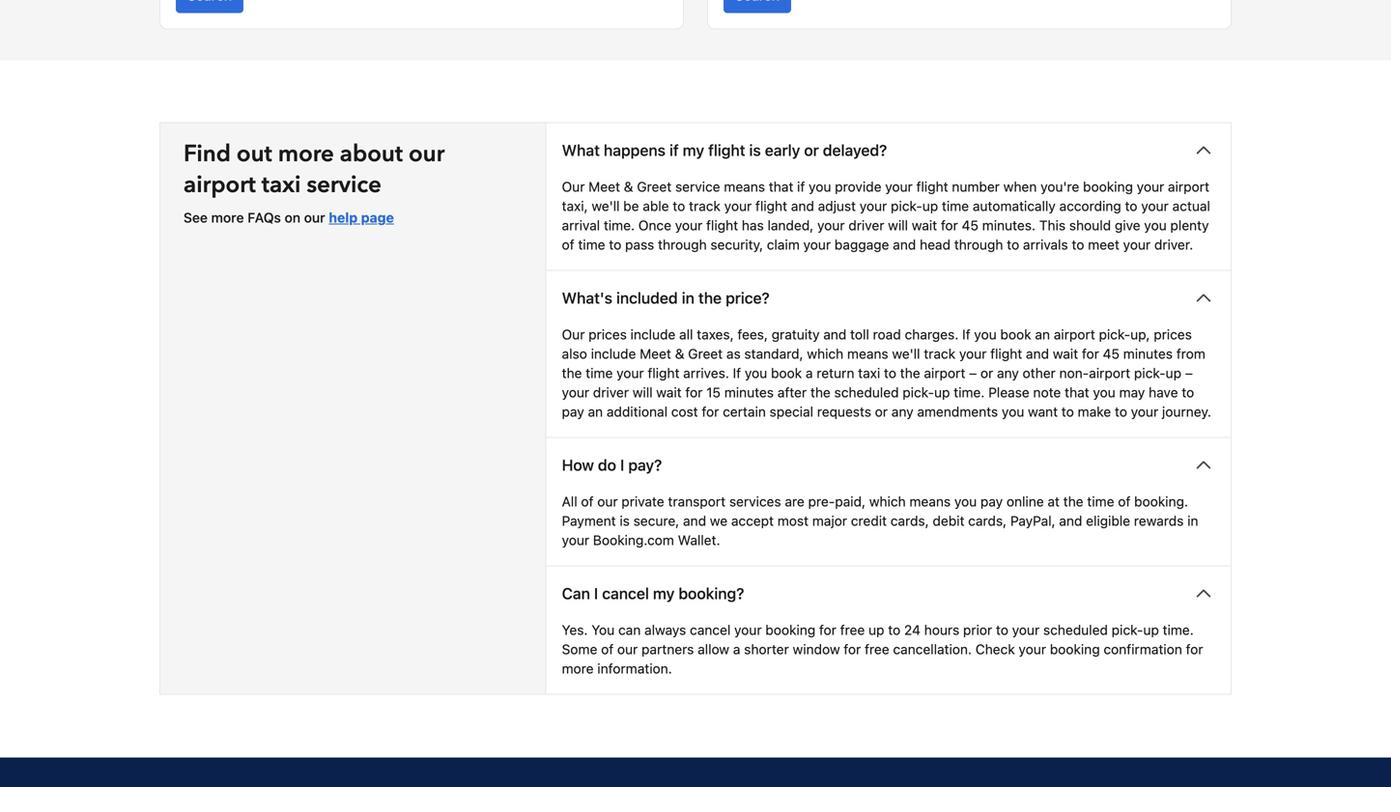 Task type: locate. For each thing, give the bounding box(es) containing it.
2 vertical spatial wait
[[657, 385, 682, 401]]

your down may
[[1132, 404, 1159, 420]]

your
[[886, 179, 913, 195], [1137, 179, 1165, 195], [725, 198, 752, 214], [860, 198, 888, 214], [1142, 198, 1169, 214], [675, 217, 703, 233], [818, 217, 845, 233], [804, 237, 831, 253], [1124, 237, 1151, 253], [960, 346, 987, 362], [617, 365, 644, 381], [562, 385, 590, 401], [1132, 404, 1159, 420], [562, 533, 590, 549], [735, 622, 762, 638], [1013, 622, 1040, 638], [1019, 642, 1047, 658]]

0 horizontal spatial prices
[[589, 327, 627, 343]]

1 horizontal spatial an
[[1036, 327, 1051, 343]]

your up amendments at the bottom
[[960, 346, 987, 362]]

pre-
[[809, 494, 835, 510]]

have
[[1149, 385, 1179, 401]]

0 vertical spatial meet
[[589, 179, 621, 195]]

head
[[920, 237, 951, 253]]

a inside 'yes. you can always cancel your booking for free up to 24 hours prior to your scheduled pick-up time. some of our partners allow a shorter window for free cancellation. check your booking confirmation for more information.'
[[734, 642, 741, 658]]

about
[[340, 138, 403, 170]]

your up shorter
[[735, 622, 762, 638]]

1 horizontal spatial in
[[1188, 513, 1199, 529]]

1 vertical spatial which
[[870, 494, 906, 510]]

0 vertical spatial cancel
[[602, 585, 649, 603]]

means up has
[[724, 179, 766, 195]]

2 horizontal spatial means
[[910, 494, 951, 510]]

our inside 'yes. you can always cancel your booking for free up to 24 hours prior to your scheduled pick-up time. some of our partners allow a shorter window for free cancellation. check your booking confirmation for more information.'
[[618, 642, 638, 658]]

that inside our prices include all taxes, fees, gratuity and toll road charges. if you book an airport pick-up, prices also include meet & greet as standard, which means we'll track your flight and wait for 45 minutes from the time your flight arrives. if you book a return taxi to the airport – or any other non-airport pick-up – your driver will wait for 15 minutes after the scheduled pick-up time. please note that you may have to pay an additional cost for certain special requests or any amendments you want to make to your journey.
[[1065, 385, 1090, 401]]

note
[[1034, 385, 1062, 401]]

please
[[989, 385, 1030, 401]]

0 vertical spatial we'll
[[592, 198, 620, 214]]

up
[[923, 198, 939, 214], [1166, 365, 1182, 381], [935, 385, 951, 401], [869, 622, 885, 638], [1144, 622, 1160, 638]]

to left "24"
[[889, 622, 901, 638]]

free left cancellation.
[[865, 642, 890, 658]]

find
[[184, 138, 231, 170]]

our down can
[[618, 642, 638, 658]]

1 horizontal spatial which
[[870, 494, 906, 510]]

more down some
[[562, 661, 594, 677]]

2 horizontal spatial time.
[[1163, 622, 1194, 638]]

0 vertical spatial book
[[1001, 327, 1032, 343]]

track inside our meet & greet service means that if you provide your flight number when you're booking your airport taxi, we'll be able to track your flight and adjust your pick-up time automatically according to your actual arrival time. once your flight has landed, your driver will wait for 45 minutes. this should give you plenty of time to pass through security, claim your baggage and head through to arrivals to meet your driver.
[[689, 198, 721, 214]]

1 vertical spatial pay
[[981, 494, 1003, 510]]

45 inside our prices include all taxes, fees, gratuity and toll road charges. if you book an airport pick-up, prices also include meet & greet as standard, which means we'll track your flight and wait for 45 minutes from the time your flight arrives. if you book a return taxi to the airport – or any other non-airport pick-up – your driver will wait for 15 minutes after the scheduled pick-up time. please note that you may have to pay an additional cost for certain special requests or any amendments you want to make to your journey.
[[1103, 346, 1120, 362]]

you up adjust
[[809, 179, 832, 195]]

0 horizontal spatial taxi
[[262, 169, 301, 201]]

landed,
[[768, 217, 814, 233]]

0 vertical spatial any
[[998, 365, 1020, 381]]

2 vertical spatial more
[[562, 661, 594, 677]]

an up 'other'
[[1036, 327, 1051, 343]]

your up has
[[725, 198, 752, 214]]

a right allow
[[734, 642, 741, 658]]

find out more about our airport taxi service see more faqs on our help page
[[184, 138, 445, 226]]

include left all
[[631, 327, 676, 343]]

you up debit
[[955, 494, 977, 510]]

1 vertical spatial means
[[848, 346, 889, 362]]

for
[[941, 217, 959, 233], [1082, 346, 1100, 362], [686, 385, 703, 401], [702, 404, 720, 420], [820, 622, 837, 638], [844, 642, 862, 658], [1187, 642, 1204, 658]]

45
[[962, 217, 979, 233], [1103, 346, 1120, 362]]

arrives.
[[684, 365, 730, 381]]

we'll down road
[[893, 346, 921, 362]]

1 horizontal spatial if
[[963, 327, 971, 343]]

0 vertical spatial a
[[806, 365, 813, 381]]

1 our from the top
[[562, 179, 585, 195]]

0 horizontal spatial 45
[[962, 217, 979, 233]]

1 horizontal spatial time.
[[954, 385, 985, 401]]

price?
[[726, 289, 770, 307]]

early
[[765, 141, 801, 159]]

2 prices from the left
[[1154, 327, 1193, 343]]

cancel inside dropdown button
[[602, 585, 649, 603]]

scheduled inside our prices include all taxes, fees, gratuity and toll road charges. if you book an airport pick-up, prices also include meet & greet as standard, which means we'll track your flight and wait for 45 minutes from the time your flight arrives. if you book a return taxi to the airport – or any other non-airport pick-up – your driver will wait for 15 minutes after the scheduled pick-up time. please note that you may have to pay an additional cost for certain special requests or any amendments you want to make to your journey.
[[835, 385, 899, 401]]

flight
[[709, 141, 746, 159], [917, 179, 949, 195], [756, 198, 788, 214], [707, 217, 739, 233], [991, 346, 1023, 362], [648, 365, 680, 381]]

you down please
[[1002, 404, 1025, 420]]

meet
[[589, 179, 621, 195], [640, 346, 672, 362]]

you down standard,
[[745, 365, 768, 381]]

1 horizontal spatial service
[[676, 179, 721, 195]]

your down "payment"
[[562, 533, 590, 549]]

taxi
[[262, 169, 301, 201], [859, 365, 881, 381]]

cancel inside 'yes. you can always cancel your booking for free up to 24 hours prior to your scheduled pick-up time. some of our partners allow a shorter window for free cancellation. check your booking confirmation for more information.'
[[690, 622, 731, 638]]

and left toll
[[824, 327, 847, 343]]

through
[[658, 237, 707, 253], [955, 237, 1004, 253]]

security,
[[711, 237, 764, 253]]

our prices include all taxes, fees, gratuity and toll road charges. if you book an airport pick-up, prices also include meet & greet as standard, which means we'll track your flight and wait for 45 minutes from the time your flight arrives. if you book a return taxi to the airport – or any other non-airport pick-up – your driver will wait for 15 minutes after the scheduled pick-up time. please note that you may have to pay an additional cost for certain special requests or any amendments you want to make to your journey.
[[562, 327, 1212, 420]]

pick- up 'have'
[[1135, 365, 1166, 381]]

0 horizontal spatial cards,
[[891, 513, 930, 529]]

may
[[1120, 385, 1146, 401]]

free down can i cancel my booking? dropdown button
[[841, 622, 865, 638]]

our up taxi,
[[562, 179, 585, 195]]

1 vertical spatial in
[[1188, 513, 1199, 529]]

book up after
[[771, 365, 802, 381]]

1 horizontal spatial prices
[[1154, 327, 1193, 343]]

1 vertical spatial we'll
[[893, 346, 921, 362]]

i right do
[[621, 456, 625, 475]]

our up also
[[562, 327, 585, 343]]

credit
[[851, 513, 887, 529]]

0 vertical spatial more
[[278, 138, 334, 170]]

taxi up on
[[262, 169, 301, 201]]

can i cancel my booking? element
[[547, 621, 1231, 695]]

if
[[963, 327, 971, 343], [733, 365, 742, 381]]

is
[[750, 141, 761, 159], [620, 513, 630, 529]]

greet inside our meet & greet service means that if you provide your flight number when you're booking your airport taxi, we'll be able to track your flight and adjust your pick-up time automatically according to your actual arrival time. once your flight has landed, your driver will wait for 45 minutes. this should give you plenty of time to pass through security, claim your baggage and head through to arrivals to meet your driver.
[[637, 179, 672, 195]]

wait
[[912, 217, 938, 233], [1053, 346, 1079, 362], [657, 385, 682, 401]]

is inside what happens if my flight is early or delayed? dropdown button
[[750, 141, 761, 159]]

2 horizontal spatial wait
[[1053, 346, 1079, 362]]

special
[[770, 404, 814, 420]]

after
[[778, 385, 807, 401]]

1 horizontal spatial &
[[675, 346, 685, 362]]

1 – from the left
[[970, 365, 977, 381]]

45 inside our meet & greet service means that if you provide your flight number when you're booking your airport taxi, we'll be able to track your flight and adjust your pick-up time automatically according to your actual arrival time. once your flight has landed, your driver will wait for 45 minutes. this should give you plenty of time to pass through security, claim your baggage and head through to arrivals to meet your driver.
[[962, 217, 979, 233]]

cards,
[[891, 513, 930, 529], [969, 513, 1007, 529]]

gratuity
[[772, 327, 820, 343]]

2 vertical spatial means
[[910, 494, 951, 510]]

1 vertical spatial or
[[981, 365, 994, 381]]

1 vertical spatial any
[[892, 404, 914, 420]]

give
[[1115, 217, 1141, 233]]

booking.com
[[593, 533, 675, 549]]

airport up see
[[184, 169, 256, 201]]

if down as
[[733, 365, 742, 381]]

0 vertical spatial track
[[689, 198, 721, 214]]

free
[[841, 622, 865, 638], [865, 642, 890, 658]]

all of our private transport services are pre-paid, which means you pay online at the time of booking. payment is secure, and we accept most major credit cards, debit cards, paypal, and eligible rewards in your booking.com wallet.
[[562, 494, 1199, 549]]

2 vertical spatial or
[[875, 404, 888, 420]]

0 horizontal spatial &
[[624, 179, 634, 195]]

up inside our meet & greet service means that if you provide your flight number when you're booking your airport taxi, we'll be able to track your flight and adjust your pick-up time automatically according to your actual arrival time. once your flight has landed, your driver will wait for 45 minutes. this should give you plenty of time to pass through security, claim your baggage and head through to arrivals to meet your driver.
[[923, 198, 939, 214]]

0 horizontal spatial driver
[[593, 385, 629, 401]]

time. inside our prices include all taxes, fees, gratuity and toll road charges. if you book an airport pick-up, prices also include meet & greet as standard, which means we'll track your flight and wait for 45 minutes from the time your flight arrives. if you book a return taxi to the airport – or any other non-airport pick-up – your driver will wait for 15 minutes after the scheduled pick-up time. please note that you may have to pay an additional cost for certain special requests or any amendments you want to make to your journey.
[[954, 385, 985, 401]]

1 horizontal spatial if
[[798, 179, 806, 195]]

if
[[670, 141, 679, 159], [798, 179, 806, 195]]

to up check
[[997, 622, 1009, 638]]

will up baggage at the top of page
[[889, 217, 909, 233]]

and down transport in the bottom of the page
[[683, 513, 707, 529]]

we'll
[[592, 198, 620, 214], [893, 346, 921, 362]]

our inside our meet & greet service means that if you provide your flight number when you're booking your airport taxi, we'll be able to track your flight and adjust your pick-up time automatically according to your actual arrival time. once your flight has landed, your driver will wait for 45 minutes. this should give you plenty of time to pass through security, claim your baggage and head through to arrivals to meet your driver.
[[562, 179, 585, 195]]

included
[[617, 289, 678, 307]]

for up 'non-'
[[1082, 346, 1100, 362]]

that
[[769, 179, 794, 195], [1065, 385, 1090, 401]]

meet inside our prices include all taxes, fees, gratuity and toll road charges. if you book an airport pick-up, prices also include meet & greet as standard, which means we'll track your flight and wait for 45 minutes from the time your flight arrives. if you book a return taxi to the airport – or any other non-airport pick-up – your driver will wait for 15 minutes after the scheduled pick-up time. please note that you may have to pay an additional cost for certain special requests or any amendments you want to make to your journey.
[[640, 346, 672, 362]]

as
[[727, 346, 741, 362]]

or inside dropdown button
[[805, 141, 819, 159]]

1 cards, from the left
[[891, 513, 930, 529]]

booking up shorter
[[766, 622, 816, 638]]

service up help
[[307, 169, 382, 201]]

1 vertical spatial that
[[1065, 385, 1090, 401]]

meet inside our meet & greet service means that if you provide your flight number when you're booking your airport taxi, we'll be able to track your flight and adjust your pick-up time automatically according to your actual arrival time. once your flight has landed, your driver will wait for 45 minutes. this should give you plenty of time to pass through security, claim your baggage and head through to arrivals to meet your driver.
[[589, 179, 621, 195]]

allow
[[698, 642, 730, 658]]

pay up how
[[562, 404, 585, 420]]

1 horizontal spatial my
[[683, 141, 705, 159]]

0 vertical spatial in
[[682, 289, 695, 307]]

0 horizontal spatial any
[[892, 404, 914, 420]]

prices up from
[[1154, 327, 1193, 343]]

1 horizontal spatial will
[[889, 217, 909, 233]]

major
[[813, 513, 848, 529]]

time. inside 'yes. you can always cancel your booking for free up to 24 hours prior to your scheduled pick-up time. some of our partners allow a shorter window for free cancellation. check your booking confirmation for more information.'
[[1163, 622, 1194, 638]]

will
[[889, 217, 909, 233], [633, 385, 653, 401]]

0 vertical spatial means
[[724, 179, 766, 195]]

minutes
[[1124, 346, 1173, 362], [725, 385, 774, 401]]

0 vertical spatial i
[[621, 456, 625, 475]]

means
[[724, 179, 766, 195], [848, 346, 889, 362], [910, 494, 951, 510]]

0 vertical spatial if
[[963, 327, 971, 343]]

0 vertical spatial &
[[624, 179, 634, 195]]

see
[[184, 210, 208, 226]]

flight left early
[[709, 141, 746, 159]]

1 horizontal spatial or
[[875, 404, 888, 420]]

pick- up the confirmation
[[1112, 622, 1144, 638]]

our
[[562, 179, 585, 195], [562, 327, 585, 343]]

1 horizontal spatial driver
[[849, 217, 885, 233]]

taxi inside our prices include all taxes, fees, gratuity and toll road charges. if you book an airport pick-up, prices also include meet & greet as standard, which means we'll track your flight and wait for 45 minutes from the time your flight arrives. if you book a return taxi to the airport – or any other non-airport pick-up – your driver will wait for 15 minutes after the scheduled pick-up time. please note that you may have to pay an additional cost for certain special requests or any amendments you want to make to your journey.
[[859, 365, 881, 381]]

– down from
[[1186, 365, 1194, 381]]

0 horizontal spatial will
[[633, 385, 653, 401]]

time
[[942, 198, 970, 214], [578, 237, 606, 253], [586, 365, 613, 381], [1088, 494, 1115, 510]]

0 vertical spatial scheduled
[[835, 385, 899, 401]]

0 horizontal spatial more
[[211, 210, 244, 226]]

and down "at"
[[1060, 513, 1083, 529]]

0 vertical spatial greet
[[637, 179, 672, 195]]

paypal,
[[1011, 513, 1056, 529]]

&
[[624, 179, 634, 195], [675, 346, 685, 362]]

0 vertical spatial include
[[631, 327, 676, 343]]

0 horizontal spatial scheduled
[[835, 385, 899, 401]]

service
[[307, 169, 382, 201], [676, 179, 721, 195]]

booking?
[[679, 585, 745, 603]]

0 vertical spatial my
[[683, 141, 705, 159]]

cancel up allow
[[690, 622, 731, 638]]

if up landed, at the top right
[[798, 179, 806, 195]]

0 horizontal spatial is
[[620, 513, 630, 529]]

our up "payment"
[[598, 494, 618, 510]]

you're
[[1041, 179, 1080, 195]]

0 horizontal spatial which
[[807, 346, 844, 362]]

if inside dropdown button
[[670, 141, 679, 159]]

cancel up can
[[602, 585, 649, 603]]

pay left online
[[981, 494, 1003, 510]]

my up always
[[653, 585, 675, 603]]

0 horizontal spatial –
[[970, 365, 977, 381]]

up up 'have'
[[1166, 365, 1182, 381]]

1 vertical spatial &
[[675, 346, 685, 362]]

0 horizontal spatial my
[[653, 585, 675, 603]]

of down arrival
[[562, 237, 575, 253]]

greet up arrives. on the top of page
[[688, 346, 723, 362]]

0 vertical spatial minutes
[[1124, 346, 1173, 362]]

flight left number
[[917, 179, 949, 195]]

0 vertical spatial time.
[[604, 217, 635, 233]]

cancel
[[602, 585, 649, 603], [690, 622, 731, 638]]

track right "able"
[[689, 198, 721, 214]]

the inside what's included in the price? dropdown button
[[699, 289, 722, 307]]

charges.
[[905, 327, 959, 343]]

will inside our meet & greet service means that if you provide your flight number when you're booking your airport taxi, we'll be able to track your flight and adjust your pick-up time automatically according to your actual arrival time. once your flight has landed, your driver will wait for 45 minutes. this should give you plenty of time to pass through security, claim your baggage and head through to arrivals to meet your driver.
[[889, 217, 909, 233]]

1 vertical spatial wait
[[1053, 346, 1079, 362]]

i right can
[[594, 585, 599, 603]]

driver.
[[1155, 237, 1194, 253]]

0 vertical spatial which
[[807, 346, 844, 362]]

time down number
[[942, 198, 970, 214]]

you
[[592, 622, 615, 638]]

pay inside our prices include all taxes, fees, gratuity and toll road charges. if you book an airport pick-up, prices also include meet & greet as standard, which means we'll track your flight and wait for 45 minutes from the time your flight arrives. if you book a return taxi to the airport – or any other non-airport pick-up – your driver will wait for 15 minutes after the scheduled pick-up time. please note that you may have to pay an additional cost for certain special requests or any amendments you want to make to your journey.
[[562, 404, 585, 420]]

or right early
[[805, 141, 819, 159]]

journey.
[[1163, 404, 1212, 420]]

our inside all of our private transport services are pre-paid, which means you pay online at the time of booking. payment is secure, and we accept most major credit cards, debit cards, paypal, and eligible rewards in your booking.com wallet.
[[598, 494, 618, 510]]

flight up has
[[756, 198, 788, 214]]

to
[[673, 198, 686, 214], [1126, 198, 1138, 214], [609, 237, 622, 253], [1007, 237, 1020, 253], [1072, 237, 1085, 253], [884, 365, 897, 381], [1182, 385, 1195, 401], [1062, 404, 1075, 420], [1115, 404, 1128, 420], [889, 622, 901, 638], [997, 622, 1009, 638]]

or right the requests
[[875, 404, 888, 420]]

yes.
[[562, 622, 588, 638]]

prices
[[589, 327, 627, 343], [1154, 327, 1193, 343]]

pick-
[[891, 198, 923, 214], [1100, 327, 1131, 343], [1135, 365, 1166, 381], [903, 385, 935, 401], [1112, 622, 1144, 638]]

we'll left be in the top of the page
[[592, 198, 620, 214]]

1 vertical spatial free
[[865, 642, 890, 658]]

1 horizontal spatial means
[[848, 346, 889, 362]]

driver up baggage at the top of page
[[849, 217, 885, 233]]

is inside all of our private transport services are pre-paid, which means you pay online at the time of booking. payment is secure, and we accept most major credit cards, debit cards, paypal, and eligible rewards in your booking.com wallet.
[[620, 513, 630, 529]]

1 horizontal spatial a
[[806, 365, 813, 381]]

wait inside our meet & greet service means that if you provide your flight number when you're booking your airport taxi, we'll be able to track your flight and adjust your pick-up time automatically according to your actual arrival time. once your flight has landed, your driver will wait for 45 minutes. this should give you plenty of time to pass through security, claim your baggage and head through to arrivals to meet your driver.
[[912, 217, 938, 233]]

1 horizontal spatial –
[[1186, 365, 1194, 381]]

flight inside what happens if my flight is early or delayed? dropdown button
[[709, 141, 746, 159]]

the
[[699, 289, 722, 307], [562, 365, 582, 381], [901, 365, 921, 381], [811, 385, 831, 401], [1064, 494, 1084, 510]]

1 horizontal spatial taxi
[[859, 365, 881, 381]]

0 horizontal spatial or
[[805, 141, 819, 159]]

our right on
[[304, 210, 325, 226]]

0 vertical spatial booking
[[1084, 179, 1134, 195]]

2 our from the top
[[562, 327, 585, 343]]

0 vertical spatial wait
[[912, 217, 938, 233]]

more right see
[[211, 210, 244, 226]]

we'll inside our prices include all taxes, fees, gratuity and toll road charges. if you book an airport pick-up, prices also include meet & greet as standard, which means we'll track your flight and wait for 45 minutes from the time your flight arrives. if you book a return taxi to the airport – or any other non-airport pick-up – your driver will wait for 15 minutes after the scheduled pick-up time. please note that you may have to pay an additional cost for certain special requests or any amendments you want to make to your journey.
[[893, 346, 921, 362]]

more inside 'yes. you can always cancel your booking for free up to 24 hours prior to your scheduled pick-up time. some of our partners allow a shorter window for free cancellation. check your booking confirmation for more information.'
[[562, 661, 594, 677]]

your up the give
[[1137, 179, 1165, 195]]

1 vertical spatial greet
[[688, 346, 723, 362]]

taxi,
[[562, 198, 588, 214]]

1 vertical spatial meet
[[640, 346, 672, 362]]

a inside our prices include all taxes, fees, gratuity and toll road charges. if you book an airport pick-up, prices also include meet & greet as standard, which means we'll track your flight and wait for 45 minutes from the time your flight arrives. if you book a return taxi to the airport – or any other non-airport pick-up – your driver will wait for 15 minutes after the scheduled pick-up time. please note that you may have to pay an additional cost for certain special requests or any amendments you want to make to your journey.
[[806, 365, 813, 381]]

an left additional in the left of the page
[[588, 404, 603, 420]]

1 vertical spatial taxi
[[859, 365, 881, 381]]

45 up may
[[1103, 346, 1120, 362]]

1 vertical spatial will
[[633, 385, 653, 401]]

the right "at"
[[1064, 494, 1084, 510]]

will up additional in the left of the page
[[633, 385, 653, 401]]

0 horizontal spatial pay
[[562, 404, 585, 420]]

be
[[624, 198, 639, 214]]

which inside all of our private transport services are pre-paid, which means you pay online at the time of booking. payment is secure, and we accept most major credit cards, debit cards, paypal, and eligible rewards in your booking.com wallet.
[[870, 494, 906, 510]]

all
[[680, 327, 694, 343]]

our
[[409, 138, 445, 170], [304, 210, 325, 226], [598, 494, 618, 510], [618, 642, 638, 658]]

which inside our prices include all taxes, fees, gratuity and toll road charges. if you book an airport pick-up, prices also include meet & greet as standard, which means we'll track your flight and wait for 45 minutes from the time your flight arrives. if you book a return taxi to the airport – or any other non-airport pick-up – your driver will wait for 15 minutes after the scheduled pick-up time. please note that you may have to pay an additional cost for certain special requests or any amendments you want to make to your journey.
[[807, 346, 844, 362]]

2 horizontal spatial more
[[562, 661, 594, 677]]

scheduled up the requests
[[835, 385, 899, 401]]

1 horizontal spatial meet
[[640, 346, 672, 362]]

meet
[[1089, 237, 1120, 253]]

driver up additional in the left of the page
[[593, 385, 629, 401]]

the inside all of our private transport services are pre-paid, which means you pay online at the time of booking. payment is secure, and we accept most major credit cards, debit cards, paypal, and eligible rewards in your booking.com wallet.
[[1064, 494, 1084, 510]]

service inside our meet & greet service means that if you provide your flight number when you're booking your airport taxi, we'll be able to track your flight and adjust your pick-up time automatically according to your actual arrival time. once your flight has landed, your driver will wait for 45 minutes. this should give you plenty of time to pass through security, claim your baggage and head through to arrivals to meet your driver.
[[676, 179, 721, 195]]

2 vertical spatial booking
[[1050, 642, 1101, 658]]

2 vertical spatial time.
[[1163, 622, 1194, 638]]

1 horizontal spatial is
[[750, 141, 761, 159]]

for inside our meet & greet service means that if you provide your flight number when you're booking your airport taxi, we'll be able to track your flight and adjust your pick-up time automatically according to your actual arrival time. once your flight has landed, your driver will wait for 45 minutes. this should give you plenty of time to pass through security, claim your baggage and head through to arrivals to meet your driver.
[[941, 217, 959, 233]]

rewards
[[1135, 513, 1184, 529]]

road
[[873, 327, 902, 343]]

airport up "actual"
[[1169, 179, 1210, 195]]

2 horizontal spatial or
[[981, 365, 994, 381]]

0 vertical spatial 45
[[962, 217, 979, 233]]

that inside our meet & greet service means that if you provide your flight number when you're booking your airport taxi, we'll be able to track your flight and adjust your pick-up time automatically according to your actual arrival time. once your flight has landed, your driver will wait for 45 minutes. this should give you plenty of time to pass through security, claim your baggage and head through to arrivals to meet your driver.
[[769, 179, 794, 195]]

accept
[[732, 513, 774, 529]]

for left 15
[[686, 385, 703, 401]]

1 vertical spatial cancel
[[690, 622, 731, 638]]

1 vertical spatial our
[[562, 327, 585, 343]]

our inside our prices include all taxes, fees, gratuity and toll road charges. if you book an airport pick-up, prices also include meet & greet as standard, which means we'll track your flight and wait for 45 minutes from the time your flight arrives. if you book a return taxi to the airport – or any other non-airport pick-up – your driver will wait for 15 minutes after the scheduled pick-up time. please note that you may have to pay an additional cost for certain special requests or any amendments you want to make to your journey.
[[562, 327, 585, 343]]

45 left minutes.
[[962, 217, 979, 233]]

prior
[[964, 622, 993, 638]]

any left amendments at the bottom
[[892, 404, 914, 420]]

book up 'other'
[[1001, 327, 1032, 343]]

check
[[976, 642, 1016, 658]]

1 horizontal spatial greet
[[688, 346, 723, 362]]

means inside our meet & greet service means that if you provide your flight number when you're booking your airport taxi, we'll be able to track your flight and adjust your pick-up time automatically according to your actual arrival time. once your flight has landed, your driver will wait for 45 minutes. this should give you plenty of time to pass through security, claim your baggage and head through to arrivals to meet your driver.
[[724, 179, 766, 195]]

pick- up amendments at the bottom
[[903, 385, 935, 401]]

actual
[[1173, 198, 1211, 214]]

1 vertical spatial if
[[733, 365, 742, 381]]

& inside our prices include all taxes, fees, gratuity and toll road charges. if you book an airport pick-up, prices also include meet & greet as standard, which means we'll track your flight and wait for 45 minutes from the time your flight arrives. if you book a return taxi to the airport – or any other non-airport pick-up – your driver will wait for 15 minutes after the scheduled pick-up time. please note that you may have to pay an additional cost for certain special requests or any amendments you want to make to your journey.
[[675, 346, 685, 362]]

driver inside our meet & greet service means that if you provide your flight number when you're booking your airport taxi, we'll be able to track your flight and adjust your pick-up time automatically according to your actual arrival time. once your flight has landed, your driver will wait for 45 minutes. this should give you plenty of time to pass through security, claim your baggage and head through to arrivals to meet your driver.
[[849, 217, 885, 233]]

2 cards, from the left
[[969, 513, 1007, 529]]

wait up "cost"
[[657, 385, 682, 401]]

up up head
[[923, 198, 939, 214]]

0 horizontal spatial we'll
[[592, 198, 620, 214]]

1 horizontal spatial scheduled
[[1044, 622, 1109, 638]]

faqs
[[248, 210, 281, 226]]

0 horizontal spatial service
[[307, 169, 382, 201]]

this
[[1040, 217, 1066, 233]]

in up all
[[682, 289, 695, 307]]

0 vertical spatial if
[[670, 141, 679, 159]]

can i cancel my booking? button
[[547, 567, 1231, 621]]

airport inside our meet & greet service means that if you provide your flight number when you're booking your airport taxi, we'll be able to track your flight and adjust your pick-up time automatically according to your actual arrival time. once your flight has landed, your driver will wait for 45 minutes. this should give you plenty of time to pass through security, claim your baggage and head through to arrivals to meet your driver.
[[1169, 179, 1210, 195]]

0 horizontal spatial meet
[[589, 179, 621, 195]]

for right window
[[844, 642, 862, 658]]

1 vertical spatial minutes
[[725, 385, 774, 401]]

in
[[682, 289, 695, 307], [1188, 513, 1199, 529]]

secure,
[[634, 513, 680, 529]]

minutes down up,
[[1124, 346, 1173, 362]]



Task type: describe. For each thing, give the bounding box(es) containing it.
if inside our meet & greet service means that if you provide your flight number when you're booking your airport taxi, we'll be able to track your flight and adjust your pick-up time automatically according to your actual arrival time. once your flight has landed, your driver will wait for 45 minutes. this should give you plenty of time to pass through security, claim your baggage and head through to arrivals to meet your driver.
[[798, 179, 806, 195]]

also
[[562, 346, 588, 362]]

will inside our prices include all taxes, fees, gratuity and toll road charges. if you book an airport pick-up, prices also include meet & greet as standard, which means we'll track your flight and wait for 45 minutes from the time your flight arrives. if you book a return taxi to the airport – or any other non-airport pick-up – your driver will wait for 15 minutes after the scheduled pick-up time. please note that you may have to pay an additional cost for certain special requests or any amendments you want to make to your journey.
[[633, 385, 653, 401]]

1 horizontal spatial book
[[1001, 327, 1032, 343]]

airport up may
[[1090, 365, 1131, 381]]

yes. you can always cancel your booking for free up to 24 hours prior to your scheduled pick-up time. some of our partners allow a shorter window for free cancellation. check your booking confirmation for more information.
[[562, 622, 1204, 677]]

pick- up may
[[1100, 327, 1131, 343]]

what's included in the price? element
[[547, 325, 1231, 437]]

debit
[[933, 513, 965, 529]]

amendments
[[918, 404, 999, 420]]

help
[[329, 210, 358, 226]]

15
[[707, 385, 721, 401]]

arrival
[[562, 217, 600, 233]]

your up additional in the left of the page
[[617, 365, 644, 381]]

1 vertical spatial more
[[211, 210, 244, 226]]

what's
[[562, 289, 613, 307]]

paid,
[[835, 494, 866, 510]]

means inside all of our private transport services are pre-paid, which means you pay online at the time of booking. payment is secure, and we accept most major credit cards, debit cards, paypal, and eligible rewards in your booking.com wallet.
[[910, 494, 951, 510]]

the down also
[[562, 365, 582, 381]]

our right about
[[409, 138, 445, 170]]

airport up 'non-'
[[1054, 327, 1096, 343]]

should
[[1070, 217, 1112, 233]]

return
[[817, 365, 855, 381]]

taxes,
[[697, 327, 734, 343]]

pass
[[625, 237, 655, 253]]

your down what happens if my flight is early or delayed? dropdown button
[[886, 179, 913, 195]]

my for flight
[[683, 141, 705, 159]]

we'll inside our meet & greet service means that if you provide your flight number when you're booking your airport taxi, we'll be able to track your flight and adjust your pick-up time automatically according to your actual arrival time. once your flight has landed, your driver will wait for 45 minutes. this should give you plenty of time to pass through security, claim your baggage and head through to arrivals to meet your driver.
[[592, 198, 620, 214]]

private
[[622, 494, 665, 510]]

1 vertical spatial include
[[591, 346, 636, 362]]

want
[[1029, 404, 1059, 420]]

wallet.
[[678, 533, 721, 549]]

up left "24"
[[869, 622, 885, 638]]

your right once
[[675, 217, 703, 233]]

track inside our prices include all taxes, fees, gratuity and toll road charges. if you book an airport pick-up, prices also include meet & greet as standard, which means we'll track your flight and wait for 45 minutes from the time your flight arrives. if you book a return taxi to the airport – or any other non-airport pick-up – your driver will wait for 15 minutes after the scheduled pick-up time. please note that you may have to pay an additional cost for certain special requests or any amendments you want to make to your journey.
[[924, 346, 956, 362]]

1 through from the left
[[658, 237, 707, 253]]

to down should
[[1072, 237, 1085, 253]]

your down provide
[[860, 198, 888, 214]]

transport
[[668, 494, 726, 510]]

can i cancel my booking?
[[562, 585, 745, 603]]

your down also
[[562, 385, 590, 401]]

0 horizontal spatial i
[[594, 585, 599, 603]]

taxi inside find out more about our airport taxi service see more faqs on our help page
[[262, 169, 301, 201]]

do
[[598, 456, 617, 475]]

up up the confirmation
[[1144, 622, 1160, 638]]

1 prices from the left
[[589, 327, 627, 343]]

our for what's
[[562, 327, 585, 343]]

to up the give
[[1126, 198, 1138, 214]]

& inside our meet & greet service means that if you provide your flight number when you're booking your airport taxi, we'll be able to track your flight and adjust your pick-up time automatically according to your actual arrival time. once your flight has landed, your driver will wait for 45 minutes. this should give you plenty of time to pass through security, claim your baggage and head through to arrivals to meet your driver.
[[624, 179, 634, 195]]

services
[[730, 494, 782, 510]]

for down 15
[[702, 404, 720, 420]]

of right all
[[581, 494, 594, 510]]

my for booking?
[[653, 585, 675, 603]]

of inside 'yes. you can always cancel your booking for free up to 24 hours prior to your scheduled pick-up time. some of our partners allow a shorter window for free cancellation. check your booking confirmation for more information.'
[[601, 642, 614, 658]]

how do i pay? element
[[547, 492, 1231, 566]]

can
[[562, 585, 590, 603]]

page
[[361, 210, 394, 226]]

up,
[[1131, 327, 1151, 343]]

cancellation.
[[894, 642, 972, 658]]

in inside dropdown button
[[682, 289, 695, 307]]

to down may
[[1115, 404, 1128, 420]]

and left head
[[893, 237, 917, 253]]

toll
[[851, 327, 870, 343]]

up up amendments at the bottom
[[935, 385, 951, 401]]

when
[[1004, 179, 1038, 195]]

arrivals
[[1024, 237, 1069, 253]]

provide
[[835, 179, 882, 195]]

0 horizontal spatial an
[[588, 404, 603, 420]]

time down arrival
[[578, 237, 606, 253]]

of up the eligible
[[1119, 494, 1131, 510]]

1 horizontal spatial i
[[621, 456, 625, 475]]

booking.
[[1135, 494, 1189, 510]]

you up the make
[[1094, 385, 1116, 401]]

how do i pay? button
[[547, 438, 1231, 492]]

pick- inside our meet & greet service means that if you provide your flight number when you're booking your airport taxi, we'll be able to track your flight and adjust your pick-up time automatically according to your actual arrival time. once your flight has landed, your driver will wait for 45 minutes. this should give you plenty of time to pass through security, claim your baggage and head through to arrivals to meet your driver.
[[891, 198, 923, 214]]

1 vertical spatial book
[[771, 365, 802, 381]]

from
[[1177, 346, 1206, 362]]

how
[[562, 456, 594, 475]]

scheduled inside 'yes. you can always cancel your booking for free up to 24 hours prior to your scheduled pick-up time. some of our partners allow a shorter window for free cancellation. check your booking confirmation for more information.'
[[1044, 622, 1109, 638]]

to left pass
[[609, 237, 622, 253]]

your right check
[[1019, 642, 1047, 658]]

able
[[643, 198, 669, 214]]

hours
[[925, 622, 960, 638]]

non-
[[1060, 365, 1090, 381]]

minutes.
[[983, 217, 1036, 233]]

0 horizontal spatial minutes
[[725, 385, 774, 401]]

additional
[[607, 404, 668, 420]]

2 – from the left
[[1186, 365, 1194, 381]]

driver inside our prices include all taxes, fees, gratuity and toll road charges. if you book an airport pick-up, prices also include meet & greet as standard, which means we'll track your flight and wait for 45 minutes from the time your flight arrives. if you book a return taxi to the airport – or any other non-airport pick-up – your driver will wait for 15 minutes after the scheduled pick-up time. please note that you may have to pay an additional cost for certain special requests or any amendments you want to make to your journey.
[[593, 385, 629, 401]]

standard,
[[745, 346, 804, 362]]

we
[[710, 513, 728, 529]]

airport up amendments at the bottom
[[924, 365, 966, 381]]

0 horizontal spatial if
[[733, 365, 742, 381]]

means inside our prices include all taxes, fees, gratuity and toll road charges. if you book an airport pick-up, prices also include meet & greet as standard, which means we'll track your flight and wait for 45 minutes from the time your flight arrives. if you book a return taxi to the airport – or any other non-airport pick-up – your driver will wait for 15 minutes after the scheduled pick-up time. please note that you may have to pay an additional cost for certain special requests or any amendments you want to make to your journey.
[[848, 346, 889, 362]]

24
[[905, 622, 921, 638]]

1 horizontal spatial minutes
[[1124, 346, 1173, 362]]

time inside all of our private transport services are pre-paid, which means you pay online at the time of booking. payment is secure, and we accept most major credit cards, debit cards, paypal, and eligible rewards in your booking.com wallet.
[[1088, 494, 1115, 510]]

pick- inside 'yes. you can always cancel your booking for free up to 24 hours prior to your scheduled pick-up time. some of our partners allow a shorter window for free cancellation. check your booking confirmation for more information.'
[[1112, 622, 1144, 638]]

time inside our prices include all taxes, fees, gratuity and toll road charges. if you book an airport pick-up, prices also include meet & greet as standard, which means we'll track your flight and wait for 45 minutes from the time your flight arrives. if you book a return taxi to the airport – or any other non-airport pick-up – your driver will wait for 15 minutes after the scheduled pick-up time. please note that you may have to pay an additional cost for certain special requests or any amendments you want to make to your journey.
[[586, 365, 613, 381]]

2 through from the left
[[955, 237, 1004, 253]]

fees,
[[738, 327, 768, 343]]

to down minutes.
[[1007, 237, 1020, 253]]

booking inside our meet & greet service means that if you provide your flight number when you're booking your airport taxi, we'll be able to track your flight and adjust your pick-up time automatically according to your actual arrival time. once your flight has landed, your driver will wait for 45 minutes. this should give you plenty of time to pass through security, claim your baggage and head through to arrivals to meet your driver.
[[1084, 179, 1134, 195]]

cost
[[672, 404, 699, 420]]

and up landed, at the top right
[[791, 198, 815, 214]]

for right the confirmation
[[1187, 642, 1204, 658]]

to right "able"
[[673, 198, 686, 214]]

of inside our meet & greet service means that if you provide your flight number when you're booking your airport taxi, we'll be able to track your flight and adjust your pick-up time automatically according to your actual arrival time. once your flight has landed, your driver will wait for 45 minutes. this should give you plenty of time to pass through security, claim your baggage and head through to arrivals to meet your driver.
[[562, 237, 575, 253]]

and up 'other'
[[1027, 346, 1050, 362]]

your inside all of our private transport services are pre-paid, which means you pay online at the time of booking. payment is secure, and we accept most major credit cards, debit cards, paypal, and eligible rewards in your booking.com wallet.
[[562, 533, 590, 549]]

time. inside our meet & greet service means that if you provide your flight number when you're booking your airport taxi, we'll be able to track your flight and adjust your pick-up time automatically according to your actual arrival time. once your flight has landed, your driver will wait for 45 minutes. this should give you plenty of time to pass through security, claim your baggage and head through to arrivals to meet your driver.
[[604, 217, 635, 233]]

make
[[1078, 404, 1112, 420]]

for up window
[[820, 622, 837, 638]]

some
[[562, 642, 598, 658]]

are
[[785, 494, 805, 510]]

online
[[1007, 494, 1045, 510]]

the down "return"
[[811, 385, 831, 401]]

airport inside find out more about our airport taxi service see more faqs on our help page
[[184, 169, 256, 201]]

according
[[1060, 198, 1122, 214]]

most
[[778, 513, 809, 529]]

your up check
[[1013, 622, 1040, 638]]

number
[[952, 179, 1000, 195]]

eligible
[[1087, 513, 1131, 529]]

on
[[285, 210, 301, 226]]

what's included in the price?
[[562, 289, 770, 307]]

your down the give
[[1124, 237, 1151, 253]]

0 vertical spatial free
[[841, 622, 865, 638]]

1 horizontal spatial more
[[278, 138, 334, 170]]

all
[[562, 494, 578, 510]]

the down charges.
[[901, 365, 921, 381]]

shorter
[[744, 642, 790, 658]]

happens
[[604, 141, 666, 159]]

what
[[562, 141, 600, 159]]

what happens if my flight is early or delayed?
[[562, 141, 888, 159]]

flight up please
[[991, 346, 1023, 362]]

information.
[[598, 661, 672, 677]]

greet inside our prices include all taxes, fees, gratuity and toll road charges. if you book an airport pick-up, prices also include meet & greet as standard, which means we'll track your flight and wait for 45 minutes from the time your flight arrives. if you book a return taxi to the airport – or any other non-airport pick-up – your driver will wait for 15 minutes after the scheduled pick-up time. please note that you may have to pay an additional cost for certain special requests or any amendments you want to make to your journey.
[[688, 346, 723, 362]]

plenty
[[1171, 217, 1210, 233]]

certain
[[723, 404, 766, 420]]

1 vertical spatial booking
[[766, 622, 816, 638]]

at
[[1048, 494, 1060, 510]]

0 horizontal spatial wait
[[657, 385, 682, 401]]

adjust
[[818, 198, 856, 214]]

has
[[742, 217, 764, 233]]

in inside all of our private transport services are pre-paid, which means you pay online at the time of booking. payment is secure, and we accept most major credit cards, debit cards, paypal, and eligible rewards in your booking.com wallet.
[[1188, 513, 1199, 529]]

baggage
[[835, 237, 890, 253]]

you right charges.
[[975, 327, 997, 343]]

service inside find out more about our airport taxi service see more faqs on our help page
[[307, 169, 382, 201]]

partners
[[642, 642, 694, 658]]

your down adjust
[[818, 217, 845, 233]]

flight left arrives. on the top of page
[[648, 365, 680, 381]]

requests
[[818, 404, 872, 420]]

our for what
[[562, 179, 585, 195]]

pay inside all of our private transport services are pre-paid, which means you pay online at the time of booking. payment is secure, and we accept most major credit cards, debit cards, paypal, and eligible rewards in your booking.com wallet.
[[981, 494, 1003, 510]]

flight up security,
[[707, 217, 739, 233]]

your down landed, at the top right
[[804, 237, 831, 253]]

to right want on the bottom
[[1062, 404, 1075, 420]]

0 vertical spatial an
[[1036, 327, 1051, 343]]

you inside all of our private transport services are pre-paid, which means you pay online at the time of booking. payment is secure, and we accept most major credit cards, debit cards, paypal, and eligible rewards in your booking.com wallet.
[[955, 494, 977, 510]]

how do i pay?
[[562, 456, 662, 475]]

your left "actual"
[[1142, 198, 1169, 214]]

to up the "journey."
[[1182, 385, 1195, 401]]

you up driver.
[[1145, 217, 1167, 233]]

claim
[[767, 237, 800, 253]]

what happens if my flight is early or delayed? element
[[547, 177, 1231, 270]]

out
[[237, 138, 272, 170]]

to down road
[[884, 365, 897, 381]]

what happens if my flight is early or delayed? button
[[547, 123, 1231, 177]]

our meet & greet service means that if you provide your flight number when you're booking your airport taxi, we'll be able to track your flight and adjust your pick-up time automatically according to your actual arrival time. once your flight has landed, your driver will wait for 45 minutes. this should give you plenty of time to pass through security, claim your baggage and head through to arrivals to meet your driver.
[[562, 179, 1211, 253]]



Task type: vqa. For each thing, say whether or not it's contained in the screenshot.
Terms LINK
no



